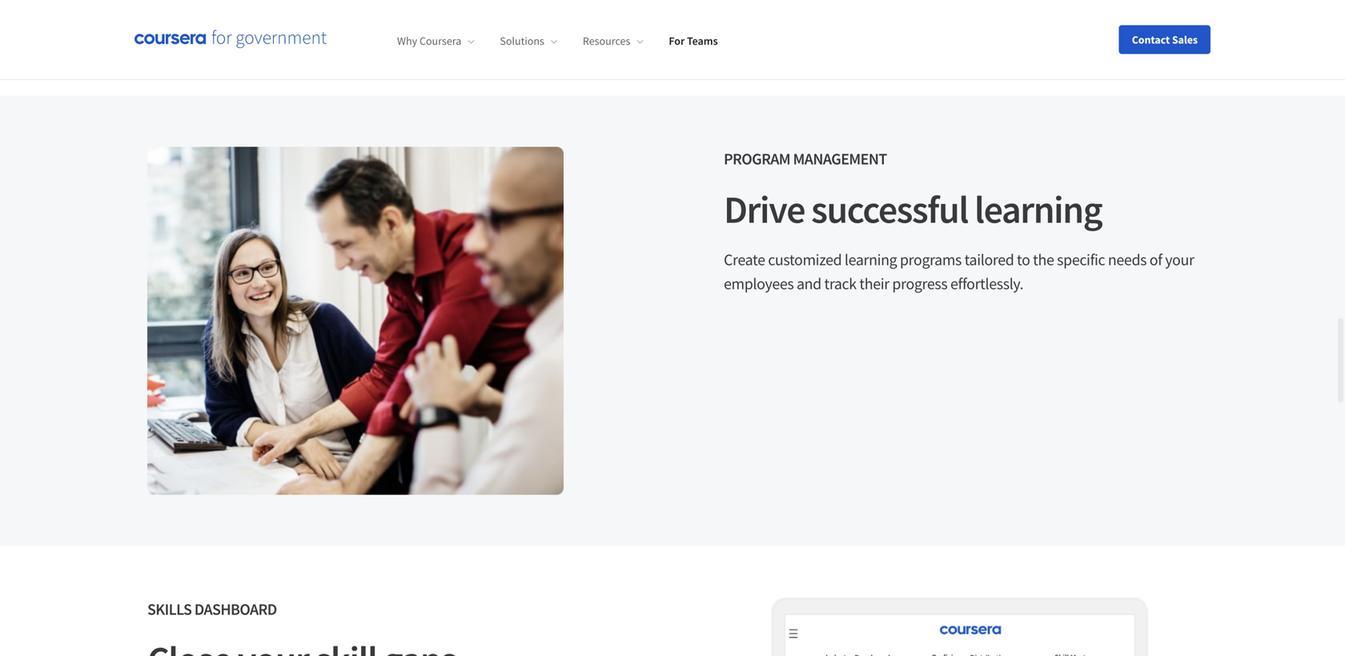 Task type: vqa. For each thing, say whether or not it's contained in the screenshot.
Chukwuma
no



Task type: locate. For each thing, give the bounding box(es) containing it.
successful
[[811, 185, 968, 233]]

learning up "their"
[[845, 250, 897, 270]]

to
[[1017, 250, 1030, 270]]

resources
[[583, 34, 630, 48]]

learning for customized
[[845, 250, 897, 270]]

learning for successful
[[974, 185, 1102, 233]]

track
[[824, 274, 857, 294]]

teams
[[687, 34, 718, 48]]

learning
[[974, 185, 1102, 233], [845, 250, 897, 270]]

management
[[793, 149, 887, 169]]

solutions link
[[500, 34, 557, 48]]

0 horizontal spatial learning
[[845, 250, 897, 270]]

tailored
[[964, 250, 1014, 270]]

their
[[859, 274, 889, 294]]

learning inside create customized learning programs tailored to the specific needs of your employees  and track their progress effortlessly.
[[845, 250, 897, 270]]

solutions
[[500, 34, 544, 48]]

sales
[[1172, 32, 1198, 47]]

create customized learning programs tailored to the specific needs of your employees  and track their progress effortlessly.
[[724, 250, 1194, 294]]

skills
[[147, 600, 192, 620]]

learning up the
[[974, 185, 1102, 233]]

needs
[[1108, 250, 1147, 270]]

contact sales button
[[1119, 25, 1211, 54]]

why integrations image
[[147, 147, 564, 495]]

drive successful learning
[[724, 185, 1102, 233]]

for
[[669, 34, 685, 48]]

programs
[[900, 250, 962, 270]]

your
[[1165, 250, 1194, 270]]

0 vertical spatial learning
[[974, 185, 1102, 233]]

1 horizontal spatial learning
[[974, 185, 1102, 233]]

dashboard
[[194, 600, 277, 620]]

create
[[724, 250, 765, 270]]

1 vertical spatial learning
[[845, 250, 897, 270]]

specific
[[1057, 250, 1105, 270]]

employees
[[724, 274, 794, 294]]



Task type: describe. For each thing, give the bounding box(es) containing it.
effortlessly.
[[950, 274, 1023, 294]]

why coursera
[[397, 34, 461, 48]]

contact sales
[[1132, 32, 1198, 47]]

contact
[[1132, 32, 1170, 47]]

for teams link
[[669, 34, 718, 48]]

skills dashboard
[[147, 600, 277, 620]]

coursera
[[420, 34, 461, 48]]

progress
[[892, 274, 947, 294]]

customized
[[768, 250, 842, 270]]

program
[[724, 149, 790, 169]]

coursera for government image
[[135, 30, 327, 49]]

for teams
[[669, 34, 718, 48]]

resources link
[[583, 34, 643, 48]]

drive
[[724, 185, 805, 233]]

of
[[1150, 250, 1162, 270]]

why
[[397, 34, 417, 48]]

why coursera link
[[397, 34, 474, 48]]

program management
[[724, 149, 887, 169]]

and
[[797, 274, 821, 294]]

the
[[1033, 250, 1054, 270]]



